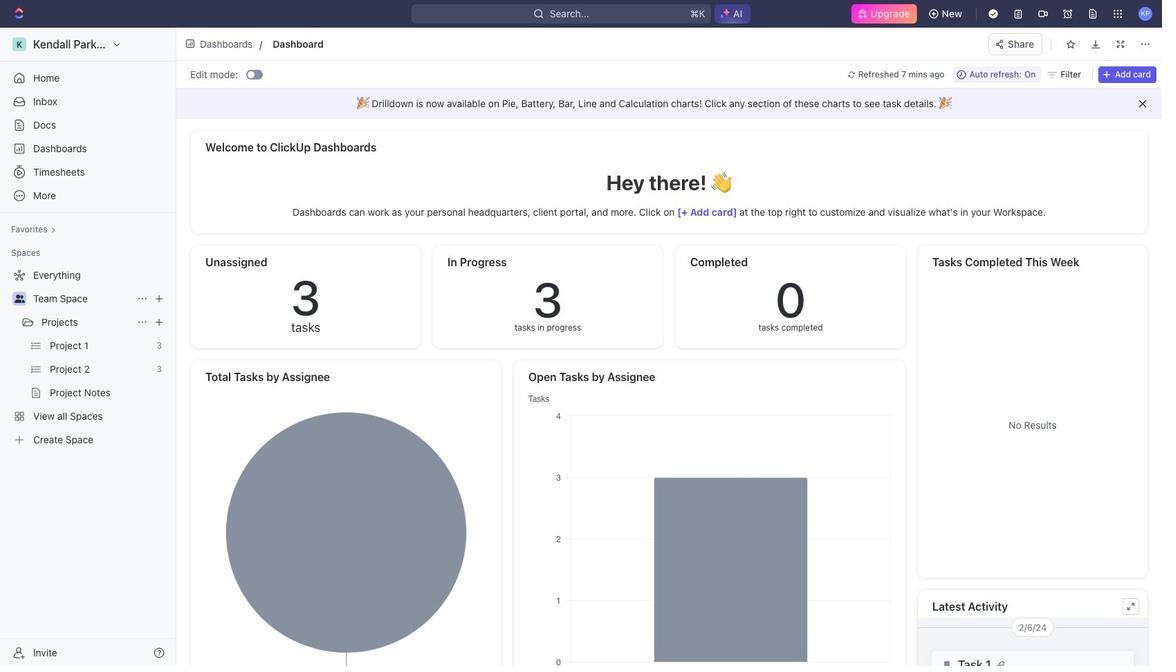 Task type: vqa. For each thing, say whether or not it's contained in the screenshot.
Cloud Storage link
no



Task type: locate. For each thing, give the bounding box(es) containing it.
kendall parks's workspace, , element
[[12, 37, 26, 51]]

alert
[[176, 89, 1163, 119]]

tree
[[6, 264, 170, 451]]

None text field
[[273, 35, 574, 53]]

tree inside sidebar navigation
[[6, 264, 170, 451]]



Task type: describe. For each thing, give the bounding box(es) containing it.
sidebar navigation
[[0, 28, 179, 666]]

user group image
[[14, 295, 25, 303]]



